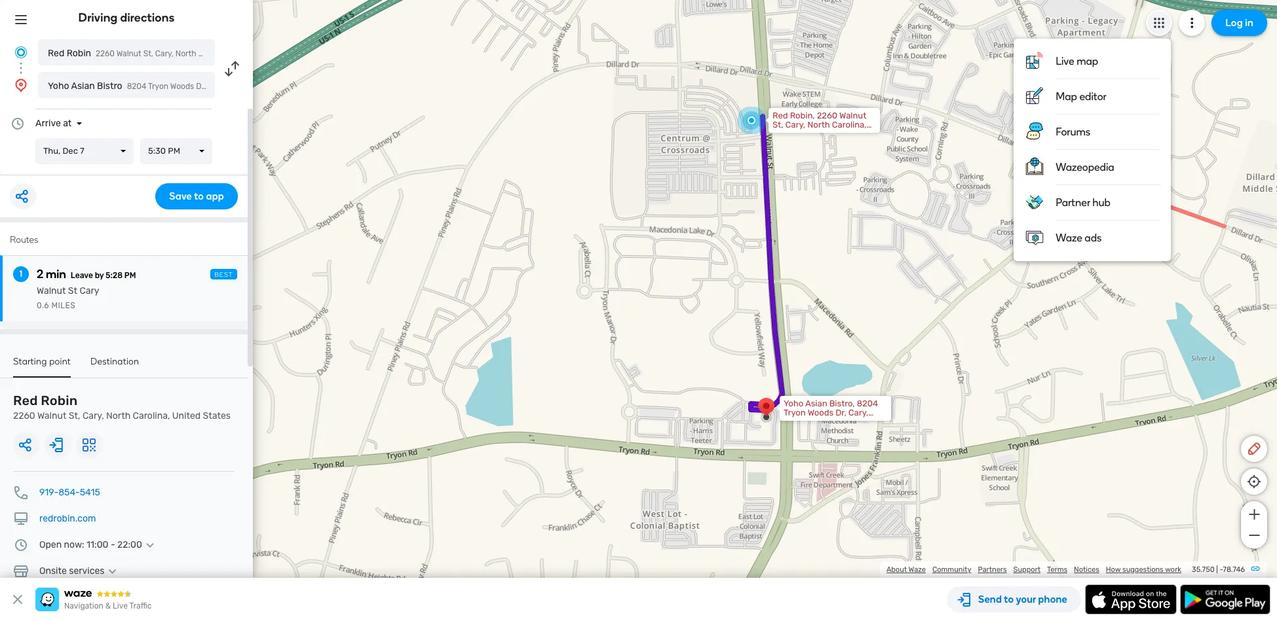 Task type: describe. For each thing, give the bounding box(es) containing it.
cary, inside the red robin, 2260 walnut st, cary, north carolina, united states
[[786, 120, 805, 130]]

1 vertical spatial robin
[[41, 393, 78, 409]]

services
[[69, 566, 104, 577]]

computer image
[[13, 512, 29, 528]]

1 vertical spatial clock image
[[13, 538, 29, 554]]

walnut st cary 0.6 miles
[[37, 286, 99, 311]]

2260 inside the red robin, 2260 walnut st, cary, north carolina, united states
[[817, 111, 838, 121]]

about waze community partners support terms notices how suggestions work
[[887, 566, 1182, 575]]

walnut inside the red robin, 2260 walnut st, cary, north carolina, united states
[[840, 111, 867, 121]]

|
[[1217, 566, 1218, 575]]

pm inside 2 min leave by 5:28 pm
[[124, 271, 136, 280]]

2 vertical spatial carolina,
[[133, 411, 170, 422]]

22:00
[[117, 540, 142, 551]]

1 horizontal spatial carolina,
[[198, 49, 230, 58]]

red inside the red robin, 2260 walnut st, cary, north carolina, united states
[[773, 111, 788, 121]]

0 vertical spatial united
[[232, 49, 256, 58]]

2 vertical spatial cary,
[[83, 411, 104, 422]]

35.750 | -78.746
[[1192, 566, 1245, 575]]

0 vertical spatial states
[[258, 49, 282, 58]]

walnut inside walnut st cary 0.6 miles
[[37, 286, 66, 297]]

2 vertical spatial states
[[203, 411, 231, 422]]

partners link
[[978, 566, 1007, 575]]

1 vertical spatial -
[[1220, 566, 1223, 575]]

5:30
[[148, 146, 166, 156]]

chevron down image for open now: 11:00 - 22:00
[[142, 541, 158, 551]]

0 horizontal spatial 2260
[[13, 411, 35, 422]]

1
[[19, 269, 22, 280]]

0 vertical spatial red
[[48, 48, 64, 59]]

at
[[63, 118, 72, 129]]

redrobin.com link
[[39, 514, 96, 525]]

robin,
[[790, 111, 815, 121]]

x image
[[10, 592, 26, 608]]

location image
[[13, 77, 29, 93]]

0 vertical spatial robin
[[67, 48, 91, 59]]

min
[[46, 267, 66, 282]]

onsite services
[[39, 566, 104, 577]]

5:30 pm list box
[[140, 138, 212, 164]]

navigation
[[64, 602, 103, 611]]

0 vertical spatial north
[[176, 49, 196, 58]]

2
[[37, 267, 43, 282]]

0 horizontal spatial united
[[172, 411, 201, 422]]

5:28
[[106, 271, 123, 280]]

community
[[933, 566, 972, 575]]

1 horizontal spatial st,
[[143, 49, 153, 58]]

asian
[[71, 81, 95, 92]]

dec
[[63, 146, 78, 156]]

destination
[[90, 357, 139, 368]]

78.746
[[1223, 566, 1245, 575]]

arrive
[[35, 118, 61, 129]]

notices link
[[1074, 566, 1100, 575]]

854-
[[58, 488, 80, 499]]

waze
[[909, 566, 926, 575]]

onsite
[[39, 566, 67, 577]]

miles
[[51, 301, 76, 311]]

st
[[68, 286, 77, 297]]

current location image
[[13, 45, 29, 60]]

919-
[[39, 488, 58, 499]]

0 vertical spatial clock image
[[10, 116, 26, 132]]

open now: 11:00 - 22:00 button
[[39, 540, 158, 551]]

link image
[[1250, 564, 1261, 575]]

open
[[39, 540, 62, 551]]

1 vertical spatial red robin 2260 walnut st, cary, north carolina, united states
[[13, 393, 231, 422]]

notices
[[1074, 566, 1100, 575]]

starting point button
[[13, 357, 71, 378]]

onsite services button
[[39, 566, 120, 577]]

driving directions
[[78, 10, 175, 25]]

red robin, 2260 walnut st, cary, north carolina, united states
[[773, 111, 867, 139]]



Task type: vqa. For each thing, say whether or not it's contained in the screenshot.
Portland, Portland opening hours
no



Task type: locate. For each thing, give the bounding box(es) containing it.
routes
[[10, 235, 38, 246]]

states inside the red robin, 2260 walnut st, cary, north carolina, united states
[[801, 129, 827, 139]]

11:00
[[87, 540, 108, 551]]

0 vertical spatial cary,
[[155, 49, 174, 58]]

how
[[1106, 566, 1121, 575]]

united inside the red robin, 2260 walnut st, cary, north carolina, united states
[[773, 129, 799, 139]]

support
[[1014, 566, 1041, 575]]

store image
[[13, 564, 29, 580]]

1 vertical spatial red
[[773, 111, 788, 121]]

arrive at
[[35, 118, 72, 129]]

driving
[[78, 10, 118, 25]]

destination button
[[90, 357, 139, 377]]

0 vertical spatial red robin 2260 walnut st, cary, north carolina, united states
[[48, 48, 282, 59]]

st, down point
[[69, 411, 80, 422]]

zoom out image
[[1246, 528, 1263, 544]]

north inside the red robin, 2260 walnut st, cary, north carolina, united states
[[808, 120, 830, 130]]

0 horizontal spatial -
[[111, 540, 115, 551]]

1 vertical spatial pm
[[124, 271, 136, 280]]

0 horizontal spatial cary,
[[83, 411, 104, 422]]

red down starting point button
[[13, 393, 38, 409]]

open now: 11:00 - 22:00
[[39, 540, 142, 551]]

35.750
[[1192, 566, 1215, 575]]

traffic
[[129, 602, 152, 611]]

-
[[111, 540, 115, 551], [1220, 566, 1223, 575]]

pencil image
[[1246, 442, 1262, 457]]

thu, dec 7
[[43, 146, 84, 156]]

united
[[232, 49, 256, 58], [773, 129, 799, 139], [172, 411, 201, 422]]

st, inside the red robin, 2260 walnut st, cary, north carolina, united states
[[773, 120, 783, 130]]

1 vertical spatial north
[[808, 120, 830, 130]]

919-854-5415
[[39, 488, 100, 499]]

1 vertical spatial st,
[[773, 120, 783, 130]]

yoho asian bistro button
[[38, 72, 215, 98]]

0 horizontal spatial chevron down image
[[104, 567, 120, 577]]

terms
[[1047, 566, 1068, 575]]

chevron down image inside onsite services button
[[104, 567, 120, 577]]

now:
[[64, 540, 84, 551]]

0 vertical spatial chevron down image
[[142, 541, 158, 551]]

chevron down image inside open now: 11:00 - 22:00 button
[[142, 541, 158, 551]]

walnut right robin,
[[840, 111, 867, 121]]

thu, dec 7 list box
[[35, 138, 134, 164]]

st, down directions
[[143, 49, 153, 58]]

robin
[[67, 48, 91, 59], [41, 393, 78, 409]]

0 horizontal spatial pm
[[124, 271, 136, 280]]

2260 up bistro
[[96, 49, 115, 58]]

pm right "5:28"
[[124, 271, 136, 280]]

5:30 pm
[[148, 146, 180, 156]]

5415
[[80, 488, 100, 499]]

robin down starting point button
[[41, 393, 78, 409]]

robin up the asian
[[67, 48, 91, 59]]

cary,
[[155, 49, 174, 58], [786, 120, 805, 130], [83, 411, 104, 422]]

carolina,
[[198, 49, 230, 58], [832, 120, 867, 130], [133, 411, 170, 422]]

2 vertical spatial united
[[172, 411, 201, 422]]

2 horizontal spatial united
[[773, 129, 799, 139]]

terms link
[[1047, 566, 1068, 575]]

1 horizontal spatial states
[[258, 49, 282, 58]]

walnut up 0.6
[[37, 286, 66, 297]]

starting point
[[13, 357, 71, 368]]

point
[[49, 357, 71, 368]]

1 horizontal spatial north
[[176, 49, 196, 58]]

chevron down image for onsite services
[[104, 567, 120, 577]]

1 vertical spatial states
[[801, 129, 827, 139]]

1 horizontal spatial united
[[232, 49, 256, 58]]

1 horizontal spatial chevron down image
[[142, 541, 158, 551]]

red robin 2260 walnut st, cary, north carolina, united states
[[48, 48, 282, 59], [13, 393, 231, 422]]

2 horizontal spatial north
[[808, 120, 830, 130]]

carolina, inside the red robin, 2260 walnut st, cary, north carolina, united states
[[832, 120, 867, 130]]

chevron down image down open now: 11:00 - 22:00 button
[[104, 567, 120, 577]]

0 vertical spatial 2260
[[96, 49, 115, 58]]

2260 right robin,
[[817, 111, 838, 121]]

pm inside 'list box'
[[168, 146, 180, 156]]

0 horizontal spatial st,
[[69, 411, 80, 422]]

0.6
[[37, 301, 49, 311]]

red robin 2260 walnut st, cary, north carolina, united states down destination button
[[13, 393, 231, 422]]

2 horizontal spatial carolina,
[[832, 120, 867, 130]]

2 horizontal spatial red
[[773, 111, 788, 121]]

about
[[887, 566, 907, 575]]

2 vertical spatial red
[[13, 393, 38, 409]]

&
[[105, 602, 111, 611]]

clock image left arrive
[[10, 116, 26, 132]]

0 vertical spatial st,
[[143, 49, 153, 58]]

walnut up 'yoho asian bistro' button
[[116, 49, 141, 58]]

2 vertical spatial 2260
[[13, 411, 35, 422]]

919-854-5415 link
[[39, 488, 100, 499]]

- right |
[[1220, 566, 1223, 575]]

red left robin,
[[773, 111, 788, 121]]

directions
[[120, 10, 175, 25]]

call image
[[13, 486, 29, 501]]

2 vertical spatial st,
[[69, 411, 80, 422]]

about waze link
[[887, 566, 926, 575]]

2 horizontal spatial 2260
[[817, 111, 838, 121]]

red robin 2260 walnut st, cary, north carolina, united states down directions
[[48, 48, 282, 59]]

cary
[[80, 286, 99, 297]]

community link
[[933, 566, 972, 575]]

leave
[[71, 271, 93, 280]]

2 min leave by 5:28 pm
[[37, 267, 136, 282]]

clock image down computer image
[[13, 538, 29, 554]]

2260
[[96, 49, 115, 58], [817, 111, 838, 121], [13, 411, 35, 422]]

st, left robin,
[[773, 120, 783, 130]]

clock image
[[10, 116, 26, 132], [13, 538, 29, 554]]

redrobin.com
[[39, 514, 96, 525]]

1 horizontal spatial -
[[1220, 566, 1223, 575]]

2 horizontal spatial st,
[[773, 120, 783, 130]]

starting
[[13, 357, 47, 368]]

how suggestions work link
[[1106, 566, 1182, 575]]

chevron down image right 11:00
[[142, 541, 158, 551]]

pm
[[168, 146, 180, 156], [124, 271, 136, 280]]

0 vertical spatial -
[[111, 540, 115, 551]]

0 horizontal spatial north
[[106, 411, 131, 422]]

zoom in image
[[1246, 507, 1263, 523]]

yoho
[[48, 81, 69, 92]]

navigation & live traffic
[[64, 602, 152, 611]]

work
[[1165, 566, 1182, 575]]

0 horizontal spatial red
[[13, 393, 38, 409]]

1 horizontal spatial cary,
[[155, 49, 174, 58]]

support link
[[1014, 566, 1041, 575]]

bistro
[[97, 81, 122, 92]]

chevron down image
[[142, 541, 158, 551], [104, 567, 120, 577]]

2 horizontal spatial states
[[801, 129, 827, 139]]

best
[[214, 271, 233, 279]]

1 vertical spatial carolina,
[[832, 120, 867, 130]]

0 horizontal spatial states
[[203, 411, 231, 422]]

1 vertical spatial cary,
[[786, 120, 805, 130]]

partners
[[978, 566, 1007, 575]]

2260 down starting point button
[[13, 411, 35, 422]]

1 vertical spatial united
[[773, 129, 799, 139]]

walnut down starting point button
[[37, 411, 66, 422]]

7
[[80, 146, 84, 156]]

yoho asian bistro
[[48, 81, 122, 92]]

- right 11:00
[[111, 540, 115, 551]]

suggestions
[[1123, 566, 1164, 575]]

pm right 5:30
[[168, 146, 180, 156]]

states
[[258, 49, 282, 58], [801, 129, 827, 139], [203, 411, 231, 422]]

0 vertical spatial pm
[[168, 146, 180, 156]]

1 horizontal spatial 2260
[[96, 49, 115, 58]]

thu,
[[43, 146, 60, 156]]

2 vertical spatial north
[[106, 411, 131, 422]]

2 horizontal spatial cary,
[[786, 120, 805, 130]]

1 vertical spatial chevron down image
[[104, 567, 120, 577]]

0 horizontal spatial carolina,
[[133, 411, 170, 422]]

1 horizontal spatial red
[[48, 48, 64, 59]]

0 vertical spatial carolina,
[[198, 49, 230, 58]]

1 horizontal spatial pm
[[168, 146, 180, 156]]

st,
[[143, 49, 153, 58], [773, 120, 783, 130], [69, 411, 80, 422]]

by
[[95, 271, 104, 280]]

red
[[48, 48, 64, 59], [773, 111, 788, 121], [13, 393, 38, 409]]

live
[[113, 602, 128, 611]]

1 vertical spatial 2260
[[817, 111, 838, 121]]

red up yoho
[[48, 48, 64, 59]]

walnut
[[116, 49, 141, 58], [840, 111, 867, 121], [37, 286, 66, 297], [37, 411, 66, 422]]

north
[[176, 49, 196, 58], [808, 120, 830, 130], [106, 411, 131, 422]]



